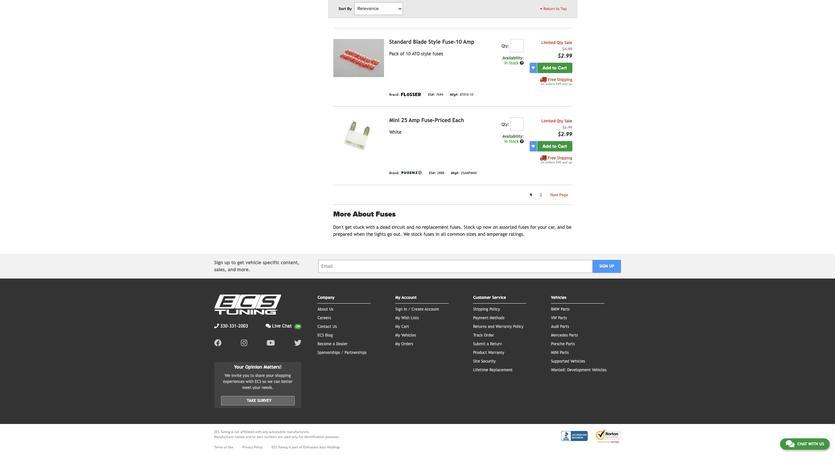Task type: describe. For each thing, give the bounding box(es) containing it.
free shipping on orders $49 and up for amp
[[541, 77, 573, 86]]

partnerships
[[345, 350, 367, 355]]

next
[[551, 192, 559, 197]]

to down limited qty sale $4.99 $2.99
[[553, 65, 557, 71]]

vw parts
[[552, 316, 567, 320]]

up inside 'sign up to get vehicle specific content, sales, and more.'
[[225, 260, 230, 265]]

standard blade style fuse-10 amp
[[390, 39, 475, 45]]

out.
[[394, 232, 402, 237]]

payment methods link
[[474, 316, 505, 320]]

payment
[[474, 316, 489, 320]]

my wish lists
[[396, 316, 419, 320]]

brand: for standard
[[390, 93, 400, 97]]

instagram logo image
[[241, 339, 247, 347]]

add to cart button for amp
[[538, 63, 573, 73]]

lifetime replacement link
[[474, 368, 513, 372]]

2 vertical spatial us
[[820, 442, 825, 446]]

returns and warranty policy link
[[474, 324, 524, 329]]

about us
[[318, 307, 334, 312]]

stock
[[412, 232, 423, 237]]

vehicles up orders
[[402, 333, 416, 338]]

on for amp
[[541, 82, 545, 86]]

manufacturers.
[[287, 430, 310, 434]]

1 link
[[526, 190, 536, 199]]

facebook logo image
[[214, 339, 222, 347]]

sort by
[[339, 6, 352, 11]]

my for my vehicles
[[396, 333, 401, 338]]

1 vertical spatial warranty
[[489, 350, 505, 355]]

free shipping on orders $49 and up for each
[[541, 156, 573, 164]]

so
[[263, 379, 266, 384]]

can
[[274, 379, 280, 384]]

0 horizontal spatial about
[[318, 307, 328, 312]]

mini parts
[[552, 350, 569, 355]]

flosser - corporate logo image for es#: 7694
[[401, 92, 422, 96]]

1 brand: from the top
[[390, 14, 400, 18]]

my for my wish lists
[[396, 316, 401, 320]]

style
[[429, 39, 441, 45]]

return to top link
[[540, 6, 567, 12]]

white
[[390, 129, 402, 135]]

$4.99
[[563, 47, 573, 51]]

dead
[[380, 225, 391, 230]]

0 vertical spatial mfg#:
[[450, 14, 459, 18]]

cart for standard blade style fuse-10 amp
[[558, 65, 567, 71]]

page
[[560, 192, 569, 197]]

ecs for ecs blog
[[318, 333, 324, 338]]

cart for mini 25 amp fuse-priced each
[[558, 143, 567, 149]]

us for contact us
[[333, 324, 337, 329]]

to down limited qty sale $2.99 $2.99
[[553, 143, 557, 149]]

we inside don't get stuck with a dead circuit and no replacement fuses. stock up now on assorted fuses for your car, and be prepared when the lights go out. we stock fuses in all common sizes and amperage ratings.
[[404, 232, 410, 237]]

is for part
[[289, 445, 291, 449]]

ecs inside we invite you to share your shopping experiences with ecs so we can better meet your needs.
[[255, 379, 262, 384]]

fuses.
[[450, 225, 463, 230]]

2 link
[[536, 190, 547, 199]]

0 vertical spatial fuses
[[433, 51, 444, 56]]

become a dealer link
[[318, 342, 348, 346]]

and/or
[[246, 435, 256, 439]]

add to wish list image for each
[[532, 145, 535, 148]]

policy for shipping policy
[[490, 307, 500, 312]]

flosser - corporate logo image for es#: 7700
[[401, 14, 422, 18]]

survey
[[258, 398, 272, 403]]

order
[[484, 333, 495, 338]]

fuse- for priced
[[422, 117, 435, 123]]

mfg#: for 10
[[450, 93, 459, 97]]

free for mini 25 amp fuse-priced each
[[548, 156, 556, 160]]

limited qty sale $2.99 $2.99
[[542, 119, 573, 137]]

supported vehicles link
[[552, 359, 586, 364]]

pudenz - corporate logo image
[[401, 171, 423, 174]]

at025-
[[460, 14, 470, 18]]

in stock for mini 25 amp fuse-priced each
[[505, 139, 520, 144]]

in
[[436, 232, 440, 237]]

about us link
[[318, 307, 334, 312]]

submit a return
[[474, 342, 502, 346]]

sales,
[[214, 267, 227, 272]]

at010-
[[460, 93, 470, 97]]

content,
[[281, 260, 300, 265]]

tuning for not
[[221, 430, 230, 434]]

meet
[[242, 385, 252, 390]]

terms
[[214, 445, 223, 449]]

track
[[474, 333, 483, 338]]

your inside don't get stuck with a dead circuit and no replacement fuses. stock up now on assorted fuses for your car, and be prepared when the lights go out. we stock fuses in all common sizes and amperage ratings.
[[538, 225, 547, 230]]

we inside we invite you to share your shopping experiences with ecs so we can better meet your needs.
[[225, 373, 230, 378]]

es#: for style
[[429, 93, 435, 97]]

mfg#: at010-10
[[450, 93, 474, 97]]

2 vertical spatial shipping
[[474, 307, 489, 312]]

ecs tuning is not affiliated with any automobile manufacturers. manufacturer names and/or part numbers are used only for identification purposes.
[[214, 430, 340, 439]]

qty for amp
[[557, 40, 564, 45]]

style
[[422, 51, 431, 56]]

0 horizontal spatial chat
[[282, 323, 292, 329]]

1 vertical spatial fuses
[[519, 225, 529, 230]]

my vehicles
[[396, 333, 416, 338]]

shipping policy
[[474, 307, 500, 312]]

$49 for standard blade style fuse-10 amp
[[556, 82, 562, 86]]

mfg#: for priced
[[451, 171, 460, 175]]

privacy policy link
[[243, 445, 263, 450]]

pack
[[390, 51, 399, 56]]

mini
[[552, 350, 559, 355]]

in for mini 25 amp fuse-priced each
[[505, 139, 508, 144]]

limited qty sale $4.99 $2.99
[[542, 40, 573, 59]]

priced
[[435, 117, 451, 123]]

free for standard blade style fuse-10 amp
[[548, 77, 556, 82]]

es#: 2888
[[430, 171, 445, 175]]

1 vertical spatial account
[[425, 307, 439, 312]]

more
[[334, 210, 351, 218]]

es#: 7700
[[429, 14, 444, 18]]

parts for porsche parts
[[566, 342, 575, 346]]

caret up image
[[540, 7, 543, 11]]

es#7694 - at010-10 - standard blade style fuse-10 amp - pack of 10 ato style fuses - flosser - audi bmw volkswagen mini porsche image
[[334, 39, 384, 77]]

live chat
[[272, 323, 292, 329]]

take survey button
[[221, 396, 295, 405]]

we invite you to share your shopping experiences with ecs so we can better meet your needs.
[[223, 373, 293, 390]]

es#2888 - 25ampmini - mini 25 amp fuse-priced each - white - pudenz - audi bmw volkswagen mini porsche image
[[334, 117, 384, 155]]

my orders link
[[396, 342, 414, 346]]

take
[[247, 398, 256, 403]]

lifetime replacement
[[474, 368, 513, 372]]

0 vertical spatial amp
[[464, 39, 475, 45]]

in stock for standard blade style fuse-10 amp
[[505, 61, 520, 65]]

sale for each
[[565, 119, 573, 123]]

7700
[[437, 14, 444, 18]]

2003
[[239, 323, 248, 329]]

2 vertical spatial in
[[404, 307, 407, 312]]

10 for mfg#: at010-10
[[470, 93, 474, 97]]

stock inside don't get stuck with a dead circuit and no replacement fuses. stock up now on assorted fuses for your car, and be prepared when the lights go out. we stock fuses in all common sizes and amperage ratings.
[[464, 225, 475, 230]]

the
[[366, 232, 373, 237]]

my cart link
[[396, 324, 409, 329]]

returns
[[474, 324, 487, 329]]

0 vertical spatial es#:
[[429, 14, 435, 18]]

1 vertical spatial $2.99
[[563, 125, 573, 130]]

vw parts link
[[552, 316, 567, 320]]

dealer
[[336, 342, 348, 346]]

vehicles right development
[[593, 368, 607, 372]]

when
[[354, 232, 365, 237]]

add for each
[[543, 143, 552, 149]]

fuse- for 10
[[443, 39, 456, 45]]

vw
[[552, 316, 557, 320]]

shipping for mini 25 amp fuse-priced each
[[558, 156, 573, 160]]

my cart
[[396, 324, 409, 329]]

porsche
[[552, 342, 565, 346]]

porsche parts
[[552, 342, 575, 346]]

shipping for standard blade style fuse-10 amp
[[558, 77, 573, 82]]

ecs blog link
[[318, 333, 333, 338]]

car,
[[549, 225, 556, 230]]

only
[[292, 435, 298, 439]]

add to cart for each
[[543, 143, 567, 149]]

my for my cart
[[396, 324, 401, 329]]

with inside we invite you to share your shopping experiences with ecs so we can better meet your needs.
[[246, 379, 254, 384]]

parts for audi parts
[[561, 324, 570, 329]]

qty: for each
[[502, 122, 510, 127]]

supported vehicles
[[552, 359, 586, 364]]

brand: for mini
[[390, 171, 400, 175]]

sign for sign in / create account
[[396, 307, 403, 312]]

10 for pack of 10 ato style fuses
[[406, 51, 411, 56]]

of for pack
[[401, 51, 405, 56]]

all
[[441, 232, 446, 237]]

is for not
[[231, 430, 234, 434]]

any
[[263, 430, 268, 434]]

track order
[[474, 333, 495, 338]]

prepared
[[334, 232, 353, 237]]

orders
[[402, 342, 414, 346]]

10 right style
[[456, 39, 462, 45]]

paginated product list navigation navigation
[[334, 190, 573, 199]]

0 horizontal spatial your
[[253, 385, 261, 390]]

330-331-2003
[[220, 323, 248, 329]]

blade
[[413, 39, 427, 45]]

availability: for each
[[503, 134, 524, 139]]

parts for vw parts
[[558, 316, 567, 320]]

manufacturer
[[214, 435, 234, 439]]



Task type: locate. For each thing, give the bounding box(es) containing it.
0 vertical spatial account
[[402, 295, 417, 300]]

free shipping on orders $49 and up down limited qty sale $2.99 $2.99
[[541, 156, 573, 164]]

with inside the ecs tuning is not affiliated with any automobile manufacturers. manufacturer names and/or part numbers are used only for identification purposes.
[[255, 430, 262, 434]]

us up "careers"
[[329, 307, 334, 312]]

1 vertical spatial /
[[342, 350, 344, 355]]

chat with us link
[[781, 438, 830, 450]]

2 orders from the top
[[546, 160, 555, 164]]

1 vertical spatial availability:
[[503, 134, 524, 139]]

0 vertical spatial warranty
[[496, 324, 512, 329]]

free shipping on orders $49 and up
[[541, 77, 573, 86], [541, 156, 573, 164]]

us right contact
[[333, 324, 337, 329]]

return right caret up image
[[544, 6, 555, 11]]

stock
[[509, 61, 519, 65], [509, 139, 519, 144], [464, 225, 475, 230]]

2888
[[438, 171, 445, 175]]

to inside "return to top" "link"
[[556, 6, 560, 11]]

$49 for mini 25 amp fuse-priced each
[[556, 160, 562, 164]]

fuses left the in
[[424, 232, 435, 237]]

mfg#: left 25ampmini
[[451, 171, 460, 175]]

with up the
[[366, 225, 375, 230]]

1 vertical spatial $49
[[556, 160, 562, 164]]

submit
[[474, 342, 486, 346]]

we up experiences
[[225, 373, 230, 378]]

security
[[482, 359, 496, 364]]

replacement
[[490, 368, 513, 372]]

with up 'meet'
[[246, 379, 254, 384]]

10 for mfg#: at025-10
[[470, 14, 474, 18]]

get up 'prepared'
[[345, 225, 352, 230]]

2 horizontal spatial policy
[[513, 324, 524, 329]]

mercedes parts
[[552, 333, 578, 338]]

sign for sign up
[[600, 264, 608, 269]]

orders
[[546, 82, 555, 86], [546, 160, 555, 164]]

my left orders
[[396, 342, 401, 346]]

company
[[318, 295, 335, 300]]

0 vertical spatial on
[[541, 82, 545, 86]]

2 free from the top
[[548, 156, 556, 160]]

1 vertical spatial policy
[[513, 324, 524, 329]]

qty for each
[[557, 119, 564, 123]]

stock for each
[[509, 139, 519, 144]]

0 horizontal spatial tuning
[[221, 430, 230, 434]]

1 free from the top
[[548, 77, 556, 82]]

lifetime
[[474, 368, 489, 372]]

us right comments image
[[820, 442, 825, 446]]

qty inside limited qty sale $4.99 $2.99
[[557, 40, 564, 45]]

2 free shipping on orders $49 and up from the top
[[541, 156, 573, 164]]

0 horizontal spatial fuse-
[[422, 117, 435, 123]]

0 horizontal spatial is
[[231, 430, 234, 434]]

1 my from the top
[[396, 295, 401, 300]]

product
[[474, 350, 487, 355]]

0 vertical spatial flosser - corporate logo image
[[401, 14, 422, 18]]

10 right 7700
[[470, 14, 474, 18]]

ratings.
[[509, 232, 525, 237]]

part down any
[[257, 435, 263, 439]]

not
[[235, 430, 240, 434]]

free down limited qty sale $2.99 $2.99
[[548, 156, 556, 160]]

us for about us
[[329, 307, 334, 312]]

tuning down the are
[[278, 445, 288, 449]]

sign inside 'sign up to get vehicle specific content, sales, and more.'
[[214, 260, 223, 265]]

cart down limited qty sale $2.99 $2.99
[[558, 143, 567, 149]]

add to wish list image for amp
[[532, 66, 535, 69]]

2 my from the top
[[396, 316, 401, 320]]

returns and warranty policy
[[474, 324, 524, 329]]

1 in stock from the top
[[505, 61, 520, 65]]

2
[[540, 192, 543, 197]]

parts right bmw
[[561, 307, 570, 312]]

0 vertical spatial qty
[[557, 40, 564, 45]]

None number field
[[511, 39, 524, 52], [511, 117, 524, 131], [511, 39, 524, 52], [511, 117, 524, 131]]

2 add from the top
[[543, 143, 552, 149]]

ecs tuning image
[[214, 295, 281, 315]]

qty inside limited qty sale $2.99 $2.99
[[557, 119, 564, 123]]

1 horizontal spatial amp
[[464, 39, 475, 45]]

mfg#: left at010-
[[450, 93, 459, 97]]

no
[[416, 225, 421, 230]]

fuse-
[[443, 39, 456, 45], [422, 117, 435, 123]]

question circle image
[[520, 61, 524, 65]]

1 qty: from the top
[[502, 44, 510, 48]]

1 horizontal spatial a
[[377, 225, 379, 230]]

3 my from the top
[[396, 324, 401, 329]]

0 horizontal spatial return
[[491, 342, 502, 346]]

warranty up "security"
[[489, 350, 505, 355]]

a for company
[[333, 342, 335, 346]]

es#: for amp
[[430, 171, 436, 175]]

2 qty from the top
[[557, 119, 564, 123]]

sign up
[[600, 264, 615, 269]]

ecs left so
[[255, 379, 262, 384]]

ecs for ecs tuning is part of enthusiast auto holdings
[[272, 445, 277, 449]]

lights
[[375, 232, 386, 237]]

es#: left 7694
[[429, 93, 435, 97]]

add down limited qty sale $2.99 $2.99
[[543, 143, 552, 149]]

vehicles up wanted: development vehicles
[[571, 359, 586, 364]]

for for fuses
[[531, 225, 537, 230]]

my for my orders
[[396, 342, 401, 346]]

wanted: development vehicles
[[552, 368, 607, 372]]

mfg#: at025-10
[[450, 14, 474, 18]]

0 vertical spatial orders
[[546, 82, 555, 86]]

audi parts link
[[552, 324, 570, 329]]

sale inside limited qty sale $4.99 $2.99
[[565, 40, 573, 45]]

next page
[[551, 192, 569, 197]]

go
[[388, 232, 392, 237]]

we
[[404, 232, 410, 237], [225, 373, 230, 378]]

availability: for amp
[[503, 56, 524, 60]]

add to cart button down limited qty sale $4.99 $2.99
[[538, 63, 573, 73]]

1 free shipping on orders $49 and up from the top
[[541, 77, 573, 86]]

2 vertical spatial es#:
[[430, 171, 436, 175]]

for inside the ecs tuning is not affiliated with any automobile manufacturers. manufacturer names and/or part numbers are used only for identification purposes.
[[299, 435, 303, 439]]

1 vertical spatial free
[[548, 156, 556, 160]]

on for each
[[541, 160, 545, 164]]

0 horizontal spatial get
[[237, 260, 244, 265]]

a up lights
[[377, 225, 379, 230]]

is down used
[[289, 445, 291, 449]]

5 my from the top
[[396, 342, 401, 346]]

mfg#: left the at025-
[[450, 14, 459, 18]]

4 my from the top
[[396, 333, 401, 338]]

each
[[453, 117, 464, 123]]

parts for bmw parts
[[561, 307, 570, 312]]

sign
[[214, 260, 223, 265], [600, 264, 608, 269], [396, 307, 403, 312]]

we right out. at the bottom
[[404, 232, 410, 237]]

1 horizontal spatial fuse-
[[443, 39, 456, 45]]

with inside don't get stuck with a dead circuit and no replacement fuses. stock up now on assorted fuses for your car, and be prepared when the lights go out. we stock fuses in all common sizes and amperage ratings.
[[366, 225, 375, 230]]

orders for mini 25 amp fuse-priced each
[[546, 160, 555, 164]]

of right pack at the left
[[401, 51, 405, 56]]

with right comments image
[[809, 442, 819, 446]]

careers
[[318, 316, 331, 320]]

parts for mercedes parts
[[570, 333, 578, 338]]

0 vertical spatial your
[[538, 225, 547, 230]]

top
[[561, 6, 567, 11]]

blog
[[325, 333, 333, 338]]

question circle image
[[520, 139, 524, 143]]

get up more.
[[237, 260, 244, 265]]

part inside the ecs tuning is not affiliated with any automobile manufacturers. manufacturer names and/or part numbers are used only for identification purposes.
[[257, 435, 263, 439]]

2 horizontal spatial sign
[[600, 264, 608, 269]]

for inside don't get stuck with a dead circuit and no replacement fuses. stock up now on assorted fuses for your car, and be prepared when the lights go out. we stock fuses in all common sizes and amperage ratings.
[[531, 225, 537, 230]]

ecs blog
[[318, 333, 333, 338]]

on inside don't get stuck with a dead circuit and no replacement fuses. stock up now on assorted fuses for your car, and be prepared when the lights go out. we stock fuses in all common sizes and amperage ratings.
[[493, 225, 498, 230]]

0 horizontal spatial amp
[[409, 117, 420, 123]]

site
[[474, 359, 480, 364]]

2 vertical spatial stock
[[464, 225, 475, 230]]

1 sale from the top
[[565, 40, 573, 45]]

0 vertical spatial about
[[353, 210, 374, 218]]

10 right 7694
[[470, 93, 474, 97]]

$49
[[556, 82, 562, 86], [556, 160, 562, 164]]

ecs inside the ecs tuning is not affiliated with any automobile manufacturers. manufacturer names and/or part numbers are used only for identification purposes.
[[214, 430, 220, 434]]

my for my account
[[396, 295, 401, 300]]

shipping down $4.99
[[558, 77, 573, 82]]

your right 'meet'
[[253, 385, 261, 390]]

0 vertical spatial add to wish list image
[[532, 66, 535, 69]]

2 availability: from the top
[[503, 134, 524, 139]]

limited inside limited qty sale $4.99 $2.99
[[542, 40, 556, 45]]

orders for standard blade style fuse-10 amp
[[546, 82, 555, 86]]

mfg#:
[[450, 14, 459, 18], [450, 93, 459, 97], [451, 171, 460, 175]]

shipping policy link
[[474, 307, 500, 312]]

a left dealer
[[333, 342, 335, 346]]

331-
[[229, 323, 239, 329]]

1 vertical spatial brand:
[[390, 93, 400, 97]]

2 vertical spatial fuses
[[424, 232, 435, 237]]

and inside 'sign up to get vehicle specific content, sales, and more.'
[[228, 267, 236, 272]]

shipping down limited qty sale $2.99 $2.99
[[558, 156, 573, 160]]

is left the not
[[231, 430, 234, 434]]

you
[[243, 373, 249, 378]]

for left 'car,'
[[531, 225, 537, 230]]

free shipping on orders $49 and up down limited qty sale $4.99 $2.99
[[541, 77, 573, 86]]

cart down limited qty sale $4.99 $2.99
[[558, 65, 567, 71]]

1 horizontal spatial get
[[345, 225, 352, 230]]

of left enthusiast
[[299, 445, 302, 449]]

qty: for amp
[[502, 44, 510, 48]]

1 horizontal spatial return
[[544, 6, 555, 11]]

10 left ato
[[406, 51, 411, 56]]

add to cart down limited qty sale $4.99 $2.99
[[543, 65, 567, 71]]

0 horizontal spatial /
[[342, 350, 344, 355]]

1 vertical spatial add
[[543, 143, 552, 149]]

2 add to wish list image from the top
[[532, 145, 535, 148]]

add to cart button for each
[[538, 141, 573, 151]]

es#: left 2888
[[430, 171, 436, 175]]

1 vertical spatial stock
[[509, 139, 519, 144]]

part down only
[[292, 445, 298, 449]]

tuning inside the ecs tuning is not affiliated with any automobile manufacturers. manufacturer names and/or part numbers are used only for identification purposes.
[[221, 430, 230, 434]]

to inside 'sign up to get vehicle specific content, sales, and more.'
[[232, 260, 236, 265]]

to left vehicle at bottom
[[232, 260, 236, 265]]

for for only
[[299, 435, 303, 439]]

tuning for part
[[278, 445, 288, 449]]

1 vertical spatial part
[[292, 445, 298, 449]]

twitter logo image
[[294, 339, 302, 347]]

0 vertical spatial in
[[505, 61, 508, 65]]

2 flosser - corporate logo image from the top
[[401, 92, 422, 96]]

3 brand: from the top
[[390, 171, 400, 175]]

about up stuck
[[353, 210, 374, 218]]

2 vertical spatial $2.99
[[558, 131, 573, 137]]

add for amp
[[543, 65, 552, 71]]

we
[[268, 379, 273, 384]]

chat right comments image
[[798, 442, 808, 446]]

1 horizontal spatial sign
[[396, 307, 403, 312]]

purposes.
[[326, 435, 340, 439]]

0 vertical spatial fuse-
[[443, 39, 456, 45]]

0 vertical spatial for
[[531, 225, 537, 230]]

amp right 25
[[409, 117, 420, 123]]

$2.99 for amp
[[558, 53, 573, 59]]

in left question circle icon
[[505, 61, 508, 65]]

brand: up standard
[[390, 14, 400, 18]]

phone image
[[214, 324, 219, 328]]

supported
[[552, 359, 570, 364]]

comments image
[[786, 440, 795, 448]]

used
[[284, 435, 291, 439]]

comments image
[[266, 324, 271, 328]]

1 horizontal spatial chat
[[798, 442, 808, 446]]

1 horizontal spatial your
[[266, 373, 274, 378]]

1 horizontal spatial of
[[299, 445, 302, 449]]

ecs for ecs tuning is not affiliated with any automobile manufacturers. manufacturer names and/or part numbers are used only for identification purposes.
[[214, 430, 220, 434]]

1 vertical spatial add to cart button
[[538, 141, 573, 151]]

0 vertical spatial us
[[329, 307, 334, 312]]

fuse- right 25
[[422, 117, 435, 123]]

0 horizontal spatial of
[[224, 445, 227, 449]]

parts up porsche parts
[[570, 333, 578, 338]]

0 vertical spatial brand:
[[390, 14, 400, 18]]

stock for amp
[[509, 61, 519, 65]]

1 vertical spatial add to cart
[[543, 143, 567, 149]]

warranty
[[496, 324, 512, 329], [489, 350, 505, 355]]

1 vertical spatial fuse-
[[422, 117, 435, 123]]

terms of use link
[[214, 445, 233, 450]]

a for customer service
[[487, 342, 489, 346]]

parts for mini parts
[[560, 350, 569, 355]]

1 vertical spatial mfg#:
[[450, 93, 459, 97]]

my orders
[[396, 342, 414, 346]]

$2.99 inside limited qty sale $4.99 $2.99
[[558, 53, 573, 59]]

2 horizontal spatial your
[[538, 225, 547, 230]]

0 horizontal spatial policy
[[254, 445, 263, 449]]

tuning up manufacturer
[[221, 430, 230, 434]]

ecs up manufacturer
[[214, 430, 220, 434]]

add down limited qty sale $4.99 $2.99
[[543, 65, 552, 71]]

2 horizontal spatial of
[[401, 51, 405, 56]]

cart down wish
[[402, 324, 409, 329]]

1 vertical spatial limited
[[542, 119, 556, 123]]

in left question circle image
[[505, 139, 508, 144]]

account right create
[[425, 307, 439, 312]]

add to cart for amp
[[543, 65, 567, 71]]

auto
[[320, 445, 326, 449]]

0 vertical spatial free shipping on orders $49 and up
[[541, 77, 573, 86]]

1 vertical spatial is
[[289, 445, 291, 449]]

2 $49 from the top
[[556, 160, 562, 164]]

service
[[493, 295, 507, 300]]

my
[[396, 295, 401, 300], [396, 316, 401, 320], [396, 324, 401, 329], [396, 333, 401, 338], [396, 342, 401, 346]]

flosser - corporate logo image left es#: 7694
[[401, 92, 422, 96]]

ecs left blog
[[318, 333, 324, 338]]

1 limited from the top
[[542, 40, 556, 45]]

1 horizontal spatial account
[[425, 307, 439, 312]]

0 vertical spatial $2.99
[[558, 53, 573, 59]]

parts down porsche parts
[[560, 350, 569, 355]]

your
[[538, 225, 547, 230], [266, 373, 274, 378], [253, 385, 261, 390]]

next page link
[[547, 190, 573, 199]]

availability: up question circle image
[[503, 134, 524, 139]]

Email email field
[[319, 260, 593, 273]]

sign inside button
[[600, 264, 608, 269]]

privacy policy
[[243, 445, 263, 449]]

/ left create
[[409, 307, 411, 312]]

fuse- right style
[[443, 39, 456, 45]]

vehicles up bmw parts link
[[552, 295, 567, 300]]

limited for amp
[[542, 40, 556, 45]]

add to cart
[[543, 65, 567, 71], [543, 143, 567, 149]]

pack of 10 ato style fuses
[[390, 51, 444, 56]]

policy for privacy policy
[[254, 445, 263, 449]]

1 vertical spatial about
[[318, 307, 328, 312]]

account
[[402, 295, 417, 300], [425, 307, 439, 312]]

es#: left 7700
[[429, 14, 435, 18]]

1 add to cart from the top
[[543, 65, 567, 71]]

a right submit on the right bottom of page
[[487, 342, 489, 346]]

1 vertical spatial return
[[491, 342, 502, 346]]

sale for amp
[[565, 40, 573, 45]]

ecs down numbers
[[272, 445, 277, 449]]

availability: up question circle icon
[[503, 56, 524, 60]]

1 $49 from the top
[[556, 82, 562, 86]]

fuses up ratings.
[[519, 225, 529, 230]]

account up 'sign in / create account'
[[402, 295, 417, 300]]

2 add to cart from the top
[[543, 143, 567, 149]]

sale
[[565, 40, 573, 45], [565, 119, 573, 123]]

2 vertical spatial cart
[[402, 324, 409, 329]]

stock left question circle icon
[[509, 61, 519, 65]]

1 vertical spatial amp
[[409, 117, 420, 123]]

parts right vw
[[558, 316, 567, 320]]

2 sale from the top
[[565, 119, 573, 123]]

2 qty: from the top
[[502, 122, 510, 127]]

1 add from the top
[[543, 65, 552, 71]]

don't
[[334, 225, 344, 230]]

sale inside limited qty sale $2.99 $2.99
[[565, 119, 573, 123]]

$2.99 for each
[[558, 131, 573, 137]]

0 vertical spatial is
[[231, 430, 234, 434]]

1 vertical spatial shipping
[[558, 156, 573, 160]]

0 vertical spatial add to cart
[[543, 65, 567, 71]]

1 horizontal spatial tuning
[[278, 445, 288, 449]]

my up my wish lists
[[396, 295, 401, 300]]

0 vertical spatial chat
[[282, 323, 292, 329]]

return inside "link"
[[544, 6, 555, 11]]

your up we
[[266, 373, 274, 378]]

create
[[412, 307, 424, 312]]

0 vertical spatial availability:
[[503, 56, 524, 60]]

1 horizontal spatial we
[[404, 232, 410, 237]]

es#: 7694
[[429, 93, 444, 97]]

0 vertical spatial we
[[404, 232, 410, 237]]

330-
[[220, 323, 229, 329]]

add to cart button
[[538, 63, 573, 73], [538, 141, 573, 151]]

bmw parts link
[[552, 307, 570, 312]]

1 horizontal spatial policy
[[490, 307, 500, 312]]

audi
[[552, 324, 559, 329]]

1 availability: from the top
[[503, 56, 524, 60]]

to right the you
[[251, 373, 254, 378]]

1 vertical spatial tuning
[[278, 445, 288, 449]]

2 vertical spatial policy
[[254, 445, 263, 449]]

1 vertical spatial orders
[[546, 160, 555, 164]]

2 vertical spatial brand:
[[390, 171, 400, 175]]

sponsorships
[[318, 350, 340, 355]]

submit a return link
[[474, 342, 502, 346]]

1 horizontal spatial about
[[353, 210, 374, 218]]

wanted: development vehicles link
[[552, 368, 607, 372]]

flosser - corporate logo image left es#: 7700
[[401, 14, 422, 18]]

sign for sign up to get vehicle specific content, sales, and more.
[[214, 260, 223, 265]]

2 in stock from the top
[[505, 139, 520, 144]]

my down my cart
[[396, 333, 401, 338]]

0 vertical spatial /
[[409, 307, 411, 312]]

1 add to wish list image from the top
[[532, 66, 535, 69]]

2 limited from the top
[[542, 119, 556, 123]]

flosser - corporate logo image
[[401, 14, 422, 18], [401, 92, 422, 96]]

1 vertical spatial we
[[225, 373, 230, 378]]

0 vertical spatial sale
[[565, 40, 573, 45]]

return down order
[[491, 342, 502, 346]]

a inside don't get stuck with a dead circuit and no replacement fuses. stock up now on assorted fuses for your car, and be prepared when the lights go out. we stock fuses in all common sizes and amperage ratings.
[[377, 225, 379, 230]]

of
[[401, 51, 405, 56], [224, 445, 227, 449], [299, 445, 302, 449]]

about up "careers"
[[318, 307, 328, 312]]

/ down dealer
[[342, 350, 344, 355]]

my up my vehicles
[[396, 324, 401, 329]]

stock up sizes at the right bottom of page
[[464, 225, 475, 230]]

1 flosser - corporate logo image from the top
[[401, 14, 422, 18]]

about
[[353, 210, 374, 218], [318, 307, 328, 312]]

1 qty from the top
[[557, 40, 564, 45]]

of for terms
[[224, 445, 227, 449]]

1 vertical spatial cart
[[558, 143, 567, 149]]

1 add to cart button from the top
[[538, 63, 573, 73]]

parts down mercedes parts link
[[566, 342, 575, 346]]

0 vertical spatial tuning
[[221, 430, 230, 434]]

to inside we invite you to share your shopping experiences with ecs so we can better meet your needs.
[[251, 373, 254, 378]]

2 vertical spatial on
[[493, 225, 498, 230]]

cart
[[558, 65, 567, 71], [558, 143, 567, 149], [402, 324, 409, 329]]

youtube logo image
[[267, 339, 275, 347]]

take survey
[[247, 398, 272, 403]]

2 horizontal spatial a
[[487, 342, 489, 346]]

1 orders from the top
[[546, 82, 555, 86]]

brand: up mini
[[390, 93, 400, 97]]

mini 25 amp fuse-priced each link
[[390, 117, 464, 123]]

circuit
[[392, 225, 406, 230]]

with left any
[[255, 430, 262, 434]]

limited inside limited qty sale $2.99 $2.99
[[542, 119, 556, 123]]

and
[[563, 82, 568, 86], [563, 160, 568, 164], [407, 225, 415, 230], [558, 225, 565, 230], [478, 232, 486, 237], [228, 267, 236, 272], [488, 324, 495, 329]]

ecs tuning is part of enthusiast auto holdings
[[272, 445, 340, 449]]

0 vertical spatial return
[[544, 6, 555, 11]]

in for standard blade style fuse-10 amp
[[505, 61, 508, 65]]

1 vertical spatial add to wish list image
[[532, 145, 535, 148]]

parts up mercedes parts link
[[561, 324, 570, 329]]

1 vertical spatial your
[[266, 373, 274, 378]]

1 vertical spatial in
[[505, 139, 508, 144]]

be
[[567, 225, 572, 230]]

sign up button
[[593, 260, 621, 273]]

contact us
[[318, 324, 337, 329]]

0 vertical spatial add to cart button
[[538, 63, 573, 73]]

add to wish list image
[[532, 66, 535, 69], [532, 145, 535, 148]]

2 add to cart button from the top
[[538, 141, 573, 151]]

2 brand: from the top
[[390, 93, 400, 97]]

limited for each
[[542, 119, 556, 123]]

warranty down the methods
[[496, 324, 512, 329]]

automobile
[[269, 430, 286, 434]]

0 horizontal spatial sign
[[214, 260, 223, 265]]

get inside 'sign up to get vehicle specific content, sales, and more.'
[[237, 260, 244, 265]]

stock left question circle image
[[509, 139, 519, 144]]

numbers
[[264, 435, 277, 439]]

up inside don't get stuck with a dead circuit and no replacement fuses. stock up now on assorted fuses for your car, and be prepared when the lights go out. we stock fuses in all common sizes and amperage ratings.
[[477, 225, 482, 230]]

ecs
[[318, 333, 324, 338], [255, 379, 262, 384], [214, 430, 220, 434], [272, 445, 277, 449]]

1 horizontal spatial /
[[409, 307, 411, 312]]

is inside the ecs tuning is not affiliated with any automobile manufacturers. manufacturer names and/or part numbers are used only for identification purposes.
[[231, 430, 234, 434]]

to left the top
[[556, 6, 560, 11]]

0 horizontal spatial a
[[333, 342, 335, 346]]

1 vertical spatial on
[[541, 160, 545, 164]]

audi parts
[[552, 324, 570, 329]]

up inside button
[[610, 264, 615, 269]]

brand: left pudenz - corporate logo
[[390, 171, 400, 175]]

amp down the at025-
[[464, 39, 475, 45]]

1 vertical spatial in stock
[[505, 139, 520, 144]]

get inside don't get stuck with a dead circuit and no replacement fuses. stock up now on assorted fuses for your car, and be prepared when the lights go out. we stock fuses in all common sizes and amperage ratings.
[[345, 225, 352, 230]]

add to cart button down limited qty sale $2.99 $2.99
[[538, 141, 573, 151]]



Task type: vqa. For each thing, say whether or not it's contained in the screenshot.
ship
no



